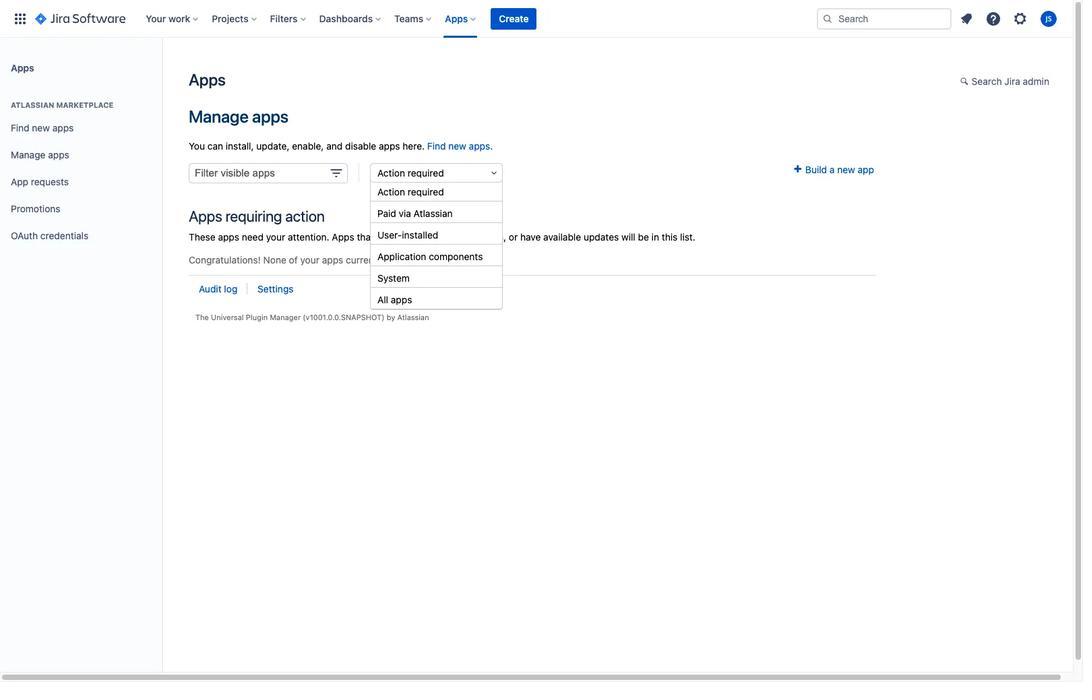 Task type: describe. For each thing, give the bounding box(es) containing it.
plugin
[[246, 313, 268, 322]]

settings link
[[258, 283, 294, 295]]

apps inside manage apps link
[[48, 149, 69, 160]]

oauth
[[11, 230, 38, 241]]

build
[[806, 164, 827, 176]]

log
[[224, 283, 238, 295]]

1 horizontal spatial manage
[[189, 107, 249, 126]]

find inside find new apps link
[[11, 122, 29, 133]]

teams
[[395, 12, 424, 24]]

paid
[[378, 208, 396, 219]]

find new apps link
[[5, 115, 156, 142]]

filters
[[270, 12, 298, 24]]

universal
[[211, 313, 244, 322]]

help image
[[986, 10, 1002, 27]]

audit log link
[[199, 283, 238, 295]]

primary element
[[8, 0, 817, 37]]

your
[[146, 12, 166, 24]]

0 vertical spatial manage apps
[[189, 107, 289, 126]]

atlassian marketplace
[[11, 100, 114, 109]]

notifications image
[[959, 10, 975, 27]]

0 vertical spatial attention.
[[288, 231, 329, 243]]

find new apps
[[11, 122, 74, 133]]

will
[[622, 231, 636, 243]]

work
[[169, 12, 190, 24]]

all apps
[[378, 294, 412, 306]]

build a new app
[[803, 164, 874, 176]]

in
[[652, 231, 659, 243]]

dashboards
[[319, 12, 373, 24]]

app requests
[[11, 176, 69, 187]]

1 vertical spatial atlassian
[[414, 208, 453, 219]]

have
[[520, 231, 541, 243]]

audit log
[[199, 283, 238, 295]]

build a new app link
[[792, 164, 874, 176]]

your profile and settings image
[[1041, 10, 1057, 27]]

user-installed
[[378, 229, 438, 241]]

disable
[[345, 140, 376, 152]]

projects
[[212, 12, 249, 24]]

congratulations! none of your apps currently require attention.
[[189, 254, 462, 266]]

1 horizontal spatial attention.
[[420, 254, 462, 266]]

you can install, update, enable, and disable apps here. find new apps.
[[189, 140, 493, 152]]

the
[[196, 313, 209, 322]]

filters button
[[266, 8, 311, 29]]

the universal plugin manager (v1001.0.0.snapshot) by atlassian
[[196, 313, 429, 322]]

oauth credentials
[[11, 230, 88, 241]]

apps up these
[[189, 207, 222, 226]]

apps inside popup button
[[445, 12, 468, 24]]

1 action from the top
[[378, 167, 405, 179]]

require
[[387, 254, 418, 266]]

apps up 'update,'
[[252, 107, 289, 126]]

jira
[[1005, 76, 1021, 87]]

a
[[830, 164, 835, 176]]

manage apps link
[[5, 142, 156, 169]]

marketplace
[[56, 100, 114, 109]]

settings
[[258, 283, 294, 295]]

admin
[[1023, 76, 1050, 87]]

atlassian inside group
[[11, 100, 54, 109]]

find new apps. link
[[427, 140, 493, 152]]

system
[[378, 273, 410, 284]]

components
[[429, 251, 483, 263]]

app
[[11, 176, 28, 187]]

apps right the all
[[391, 294, 412, 306]]

apps right sidebar navigation icon
[[189, 70, 226, 89]]

and
[[326, 140, 343, 152]]

none
[[263, 254, 286, 266]]

2 action from the top
[[378, 186, 405, 198]]

need
[[242, 231, 264, 243]]

or
[[509, 231, 518, 243]]

action
[[285, 207, 325, 226]]

credentials
[[40, 230, 88, 241]]

enable,
[[292, 140, 324, 152]]

apps up 'congratulations!'
[[218, 231, 239, 243]]

dashboards button
[[315, 8, 386, 29]]

soon,
[[483, 231, 506, 243]]

currently
[[346, 254, 385, 266]]

new inside atlassian marketplace group
[[32, 122, 50, 133]]

promotions
[[11, 203, 60, 214]]

expiring
[[445, 231, 480, 243]]

unlicensed,
[[393, 231, 443, 243]]

that
[[357, 231, 374, 243]]

apps.
[[469, 140, 493, 152]]



Task type: locate. For each thing, give the bounding box(es) containing it.
create button
[[491, 8, 537, 29]]

install,
[[226, 140, 254, 152]]

0 vertical spatial manage
[[189, 107, 249, 126]]

1 vertical spatial action
[[378, 186, 405, 198]]

your up none at left top
[[266, 231, 285, 243]]

apps up 'requests'
[[48, 149, 69, 160]]

settings image
[[1013, 10, 1029, 27]]

1 vertical spatial required
[[408, 186, 444, 198]]

required
[[408, 167, 444, 179], [408, 186, 444, 198]]

atlassian right by
[[397, 313, 429, 322]]

app requests link
[[5, 169, 156, 196]]

(v1001.0.0.snapshot)
[[303, 313, 385, 322]]

None field
[[189, 163, 348, 184]]

1 required from the top
[[408, 167, 444, 179]]

0 horizontal spatial find
[[11, 122, 29, 133]]

new left apps.
[[449, 140, 466, 152]]

1 horizontal spatial your
[[300, 254, 320, 266]]

application
[[378, 251, 426, 263]]

small image
[[792, 164, 803, 175]]

0 horizontal spatial new
[[32, 122, 50, 133]]

banner containing your work
[[0, 0, 1073, 38]]

apps
[[252, 107, 289, 126], [52, 122, 74, 133], [379, 140, 400, 152], [48, 149, 69, 160], [218, 231, 239, 243], [322, 254, 343, 266], [391, 294, 412, 306]]

apps
[[445, 12, 468, 24], [11, 62, 34, 73], [189, 70, 226, 89], [189, 207, 222, 226], [332, 231, 354, 243]]

banner
[[0, 0, 1073, 38]]

attention. down these apps need your attention. apps that are unlicensed, expiring soon, or have available updates will be in this list.
[[420, 254, 462, 266]]

be
[[638, 231, 649, 243]]

your work button
[[142, 8, 204, 29]]

action required down here.
[[378, 167, 444, 179]]

attention. down 'action'
[[288, 231, 329, 243]]

1 vertical spatial attention.
[[420, 254, 462, 266]]

all
[[378, 294, 388, 306]]

list.
[[680, 231, 696, 243]]

of
[[289, 254, 298, 266]]

update,
[[256, 140, 290, 152]]

action up paid
[[378, 186, 405, 198]]

0 vertical spatial action required
[[378, 167, 444, 179]]

you
[[189, 140, 205, 152]]

manage up app
[[11, 149, 46, 160]]

2 horizontal spatial new
[[838, 164, 856, 176]]

apps button
[[441, 8, 482, 29]]

your for apps
[[300, 254, 320, 266]]

can
[[208, 140, 223, 152]]

2 vertical spatial new
[[838, 164, 856, 176]]

atlassian marketplace group
[[5, 86, 156, 254]]

1 horizontal spatial manage apps
[[189, 107, 289, 126]]

apps inside find new apps link
[[52, 122, 74, 133]]

projects button
[[208, 8, 262, 29]]

apps left that
[[332, 231, 354, 243]]

0 horizontal spatial attention.
[[288, 231, 329, 243]]

your work
[[146, 12, 190, 24]]

1 horizontal spatial new
[[449, 140, 466, 152]]

atlassian link
[[397, 313, 429, 322]]

your right the "of"
[[300, 254, 320, 266]]

requests
[[31, 176, 69, 187]]

your for attention.
[[266, 231, 285, 243]]

1 vertical spatial find
[[427, 140, 446, 152]]

1 vertical spatial manage apps
[[11, 149, 69, 160]]

audit
[[199, 283, 222, 295]]

new down atlassian marketplace
[[32, 122, 50, 133]]

this
[[662, 231, 678, 243]]

apps right the teams popup button
[[445, 12, 468, 24]]

application components
[[378, 251, 483, 263]]

action
[[378, 167, 405, 179], [378, 186, 405, 198]]

2 required from the top
[[408, 186, 444, 198]]

required up paid via atlassian
[[408, 186, 444, 198]]

updates
[[584, 231, 619, 243]]

search jira admin
[[972, 76, 1050, 87]]

Search field
[[817, 8, 952, 29]]

0 vertical spatial action
[[378, 167, 405, 179]]

user-
[[378, 229, 402, 241]]

1 vertical spatial your
[[300, 254, 320, 266]]

apps left currently
[[322, 254, 343, 266]]

here.
[[403, 140, 425, 152]]

oauth credentials link
[[5, 222, 156, 249]]

manage apps up app requests
[[11, 149, 69, 160]]

attention.
[[288, 231, 329, 243], [420, 254, 462, 266]]

0 horizontal spatial manage apps
[[11, 149, 69, 160]]

0 horizontal spatial your
[[266, 231, 285, 243]]

available
[[544, 231, 581, 243]]

action required up paid via atlassian
[[378, 186, 444, 198]]

promotions link
[[5, 196, 156, 222]]

these apps need your attention. apps that are unlicensed, expiring soon, or have available updates will be in this list.
[[189, 231, 696, 243]]

0 vertical spatial your
[[266, 231, 285, 243]]

manager
[[270, 313, 301, 322]]

by
[[387, 313, 395, 322]]

paid via atlassian
[[378, 208, 453, 219]]

new
[[32, 122, 50, 133], [449, 140, 466, 152], [838, 164, 856, 176]]

manage
[[189, 107, 249, 126], [11, 149, 46, 160]]

0 vertical spatial required
[[408, 167, 444, 179]]

1 horizontal spatial find
[[427, 140, 446, 152]]

congratulations!
[[189, 254, 261, 266]]

installed
[[402, 229, 438, 241]]

manage apps inside atlassian marketplace group
[[11, 149, 69, 160]]

manage inside atlassian marketplace group
[[11, 149, 46, 160]]

search jira admin link
[[954, 71, 1057, 93]]

search image
[[823, 13, 833, 24]]

1 vertical spatial action required
[[378, 186, 444, 198]]

0 vertical spatial atlassian
[[11, 100, 54, 109]]

manage apps up install,
[[189, 107, 289, 126]]

find
[[11, 122, 29, 133], [427, 140, 446, 152]]

sidebar navigation image
[[147, 54, 177, 81]]

find down atlassian marketplace
[[11, 122, 29, 133]]

apps requiring action
[[189, 207, 325, 226]]

manage apps
[[189, 107, 289, 126], [11, 149, 69, 160]]

create
[[499, 12, 529, 24]]

are
[[377, 231, 391, 243]]

0 vertical spatial new
[[32, 122, 50, 133]]

small image
[[961, 76, 971, 87]]

teams button
[[390, 8, 437, 29]]

atlassian up these apps need your attention. apps that are unlicensed, expiring soon, or have available updates will be in this list.
[[414, 208, 453, 219]]

1 vertical spatial manage
[[11, 149, 46, 160]]

apps down atlassian marketplace
[[52, 122, 74, 133]]

action required
[[378, 167, 444, 179], [378, 186, 444, 198]]

0 horizontal spatial manage
[[11, 149, 46, 160]]

required down here.
[[408, 167, 444, 179]]

1 vertical spatial new
[[449, 140, 466, 152]]

jira software image
[[35, 10, 126, 27], [35, 10, 126, 27]]

search
[[972, 76, 1002, 87]]

app
[[858, 164, 874, 176]]

new right a at the top of the page
[[838, 164, 856, 176]]

atlassian
[[11, 100, 54, 109], [414, 208, 453, 219], [397, 313, 429, 322]]

1 action required from the top
[[378, 167, 444, 179]]

2 vertical spatial atlassian
[[397, 313, 429, 322]]

0 vertical spatial find
[[11, 122, 29, 133]]

via
[[399, 208, 411, 219]]

manage up 'can'
[[189, 107, 249, 126]]

apps down appswitcher icon
[[11, 62, 34, 73]]

apps left here.
[[379, 140, 400, 152]]

your
[[266, 231, 285, 243], [300, 254, 320, 266]]

find right here.
[[427, 140, 446, 152]]

action down here.
[[378, 167, 405, 179]]

requiring
[[226, 207, 282, 226]]

appswitcher icon image
[[12, 10, 28, 27]]

atlassian up find new apps
[[11, 100, 54, 109]]

2 action required from the top
[[378, 186, 444, 198]]



Task type: vqa. For each thing, say whether or not it's contained in the screenshot.
SEARCH field
yes



